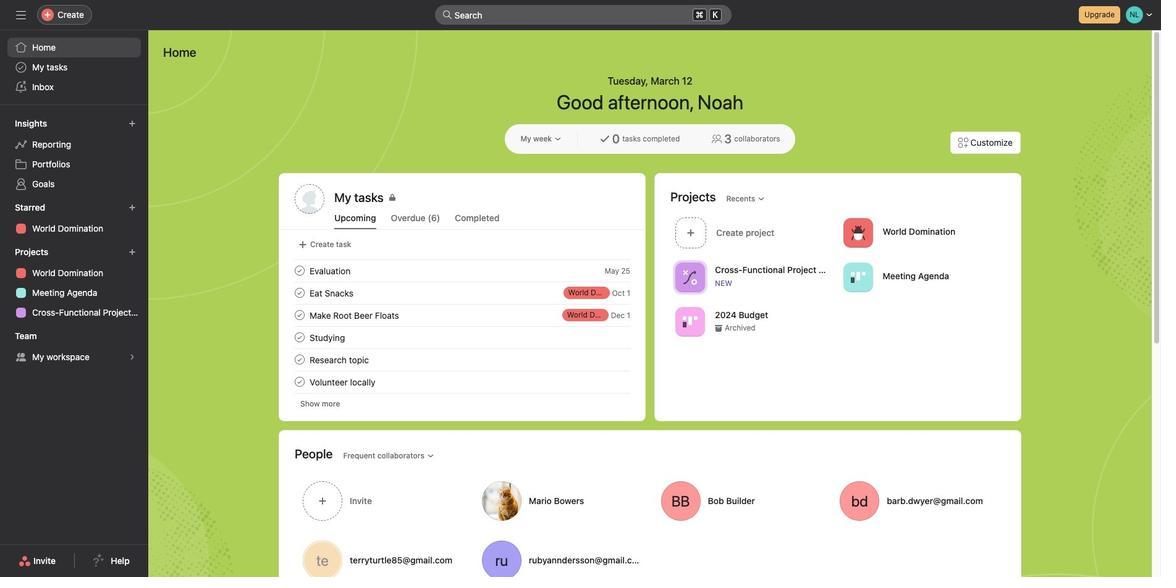 Task type: describe. For each thing, give the bounding box(es) containing it.
global element
[[0, 30, 148, 105]]

Search tasks, projects, and more text field
[[435, 5, 732, 25]]

2 mark complete image from the top
[[293, 352, 307, 367]]

1 mark complete image from the top
[[293, 263, 307, 278]]

bug image
[[851, 225, 866, 240]]

new insights image
[[129, 120, 136, 127]]

1 mark complete image from the top
[[293, 286, 307, 301]]

line_and_symbols image
[[683, 270, 698, 285]]

add items to starred image
[[129, 204, 136, 211]]

hide sidebar image
[[16, 10, 26, 20]]

starred element
[[0, 197, 148, 241]]

2 mark complete checkbox from the top
[[293, 286, 307, 301]]

insights element
[[0, 113, 148, 197]]

new project or portfolio image
[[129, 249, 136, 256]]

projects element
[[0, 241, 148, 325]]



Task type: locate. For each thing, give the bounding box(es) containing it.
3 mark complete checkbox from the top
[[293, 352, 307, 367]]

1 mark complete checkbox from the top
[[293, 263, 307, 278]]

Mark complete checkbox
[[293, 308, 307, 323], [293, 330, 307, 345], [293, 352, 307, 367]]

mark complete image
[[293, 286, 307, 301], [293, 308, 307, 323], [293, 330, 307, 345], [293, 375, 307, 390]]

board image down line_and_symbols icon
[[683, 314, 698, 329]]

3 mark complete image from the top
[[293, 330, 307, 345]]

see details, my workspace image
[[129, 354, 136, 361]]

0 vertical spatial mark complete image
[[293, 263, 307, 278]]

2 vertical spatial mark complete checkbox
[[293, 375, 307, 390]]

0 horizontal spatial board image
[[683, 314, 698, 329]]

prominent image
[[442, 10, 452, 20]]

2 mark complete checkbox from the top
[[293, 330, 307, 345]]

0 vertical spatial board image
[[851, 270, 866, 285]]

None field
[[435, 5, 732, 25]]

1 vertical spatial mark complete image
[[293, 352, 307, 367]]

teams element
[[0, 325, 148, 370]]

2 mark complete image from the top
[[293, 308, 307, 323]]

4 mark complete image from the top
[[293, 375, 307, 390]]

0 vertical spatial mark complete checkbox
[[293, 263, 307, 278]]

board image
[[851, 270, 866, 285], [683, 314, 698, 329]]

1 vertical spatial mark complete checkbox
[[293, 330, 307, 345]]

2 vertical spatial mark complete checkbox
[[293, 352, 307, 367]]

1 vertical spatial mark complete checkbox
[[293, 286, 307, 301]]

1 mark complete checkbox from the top
[[293, 308, 307, 323]]

mark complete image
[[293, 263, 307, 278], [293, 352, 307, 367]]

1 horizontal spatial board image
[[851, 270, 866, 285]]

Mark complete checkbox
[[293, 263, 307, 278], [293, 286, 307, 301], [293, 375, 307, 390]]

board image down bug icon
[[851, 270, 866, 285]]

add profile photo image
[[295, 184, 325, 214]]

3 mark complete checkbox from the top
[[293, 375, 307, 390]]

1 vertical spatial board image
[[683, 314, 698, 329]]

0 vertical spatial mark complete checkbox
[[293, 308, 307, 323]]



Task type: vqa. For each thing, say whether or not it's contained in the screenshot.
New insights ICON
yes



